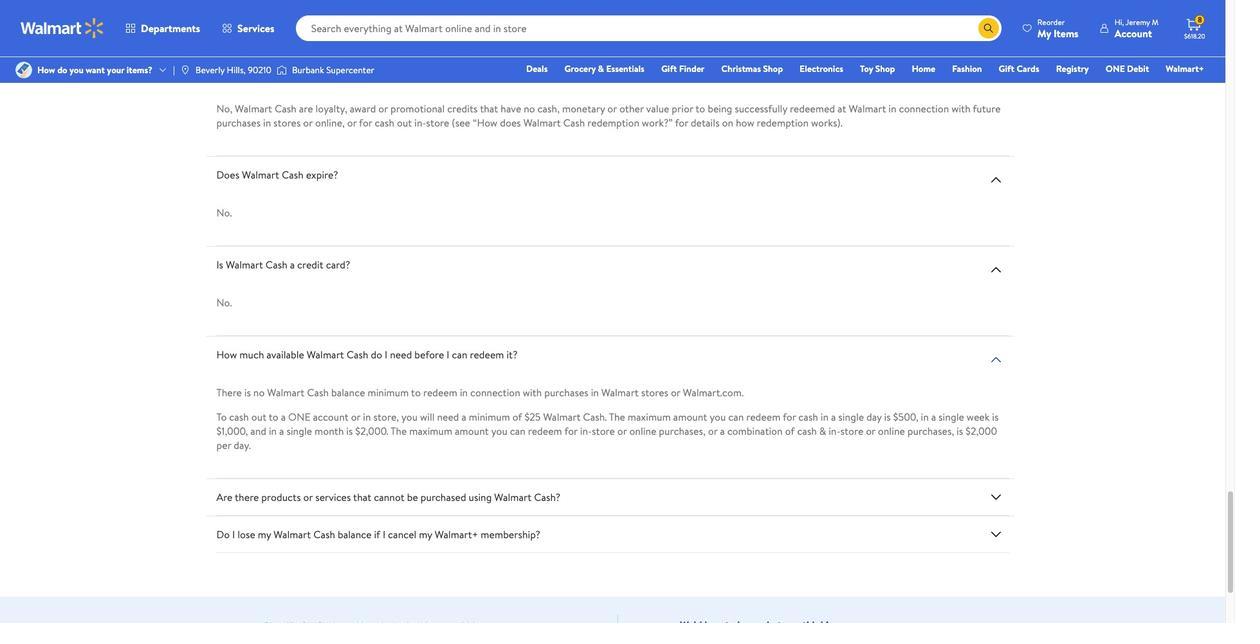 Task type: vqa. For each thing, say whether or not it's contained in the screenshot.
the frames inside the the Sunglass frames
no



Task type: locate. For each thing, give the bounding box(es) containing it.
maximum right cash.
[[628, 411, 671, 425]]

0 horizontal spatial gift
[[661, 62, 677, 75]]

1 horizontal spatial how
[[927, 0, 945, 12]]

0 horizontal spatial redemption
[[588, 116, 639, 130]]

0 horizontal spatial my
[[258, 528, 271, 543]]

single
[[838, 411, 864, 425], [939, 411, 964, 425], [287, 425, 312, 439]]

1 horizontal spatial to
[[411, 386, 421, 400]]

0 vertical spatial how
[[927, 0, 945, 12]]

i right before
[[447, 348, 449, 362]]

can down 'walmart.com.'
[[728, 411, 744, 425]]

1 vertical spatial is
[[216, 258, 223, 272]]

purchases, left week at the right bottom of page
[[907, 425, 954, 439]]

1 no. from the top
[[216, 206, 232, 220]]

1 horizontal spatial minimum
[[469, 411, 510, 425]]

 image for how do you want your items?
[[15, 62, 32, 78]]

my
[[1037, 26, 1051, 40]]

monetary
[[562, 102, 605, 116]]

0 vertical spatial with
[[951, 102, 971, 116]]

to right prior
[[696, 102, 705, 116]]

2 horizontal spatial single
[[939, 411, 964, 425]]

& right grocery on the left top of page
[[598, 62, 604, 75]]

is walmart cash actually cash?
[[216, 64, 351, 78]]

christmas shop
[[721, 62, 783, 75]]

for inside see full terms (https://www.walmart.com/help/article/walmart-rewards-for-members-terms-of-use/a51d3371c4264f22ae008831dac08185) for an explanation of how the walmart cash offers program works.
[[832, 0, 846, 12]]

of right combination
[[785, 425, 795, 439]]

1 horizontal spatial no
[[524, 102, 535, 116]]

that left cannot
[[353, 491, 371, 505]]

1 horizontal spatial walmart+
[[1166, 62, 1204, 75]]

account
[[313, 411, 349, 425]]

0 vertical spatial stores
[[273, 116, 301, 130]]

0 vertical spatial walmart+
[[1166, 62, 1204, 75]]

does walmart cash expire?
[[216, 168, 338, 182]]

the right cash.
[[609, 411, 625, 425]]

being
[[708, 102, 732, 116]]

1 horizontal spatial that
[[480, 102, 498, 116]]

can right before
[[452, 348, 467, 362]]

amount
[[673, 411, 707, 425], [455, 425, 489, 439]]

for
[[832, 0, 846, 12], [359, 116, 372, 130], [675, 116, 688, 130], [783, 411, 796, 425], [564, 425, 578, 439]]

minimum
[[368, 386, 409, 400], [469, 411, 510, 425]]

0 horizontal spatial purchases
[[216, 116, 261, 130]]

1 vertical spatial walmart+
[[435, 528, 478, 543]]

0 horizontal spatial the
[[391, 425, 407, 439]]

1 vertical spatial how
[[736, 116, 754, 130]]

is
[[244, 386, 251, 400], [884, 411, 891, 425], [992, 411, 999, 425], [346, 425, 353, 439], [957, 425, 963, 439]]

1 my from the left
[[258, 528, 271, 543]]

0 horizontal spatial walmart+
[[435, 528, 478, 543]]

8
[[1198, 14, 1202, 25]]

no right have
[[524, 102, 535, 116]]

no.
[[216, 206, 232, 220], [216, 296, 232, 310]]

out right "$1,000,"
[[251, 411, 266, 425]]

 image
[[180, 65, 190, 75]]

2 gift from the left
[[999, 62, 1014, 75]]

no. for is
[[216, 296, 232, 310]]

0 horizontal spatial out
[[251, 411, 266, 425]]

members-
[[552, 0, 597, 12]]

2 horizontal spatial of
[[915, 0, 924, 12]]

1 horizontal spatial connection
[[899, 102, 949, 116]]

single left 'month'
[[287, 425, 312, 439]]

0 horizontal spatial connection
[[470, 386, 520, 400]]

no. for does
[[216, 206, 232, 220]]

day.
[[234, 439, 251, 453]]

0 vertical spatial how
[[37, 64, 55, 77]]

need right will
[[437, 411, 459, 425]]

hi,
[[1115, 16, 1124, 27]]

the right $2,000.
[[391, 425, 407, 439]]

minimum down the there is no walmart cash balance minimum to redeem in connection with purchases in walmart stores or walmart.com.
[[469, 411, 510, 425]]

in- left day
[[829, 425, 840, 439]]

0 horizontal spatial maximum
[[409, 425, 452, 439]]

services
[[315, 491, 351, 505]]

to right and
[[269, 411, 278, 425]]

2 my from the left
[[419, 528, 432, 543]]

cancel
[[388, 528, 416, 543]]

0 horizontal spatial do
[[57, 64, 67, 77]]

balance left 'if'
[[338, 528, 372, 543]]

stores
[[273, 116, 301, 130], [641, 386, 668, 400]]

one inside to cash out to a one account or in store, you will need a minimum of $25 walmart cash. the maximum amount you can redeem for cash in a single day is $500, in a single week is $1,000, and in a single month is $2,000. the maximum amount you can redeem for in-store or online purchases, or a combination of cash & in-store or online purchases, is $2,000 per day.
[[288, 411, 310, 425]]

the
[[609, 411, 625, 425], [391, 425, 407, 439]]

there is no walmart cash balance minimum to redeem in connection with purchases in walmart stores or walmart.com.
[[216, 386, 744, 400]]

electronics
[[800, 62, 843, 75]]

0 horizontal spatial online
[[629, 425, 656, 439]]

1 horizontal spatial  image
[[277, 64, 287, 77]]

balance up the 'account'
[[331, 386, 365, 400]]

grocery & essentials
[[564, 62, 644, 75]]

grocery
[[564, 62, 596, 75]]

1 horizontal spatial my
[[419, 528, 432, 543]]

1 horizontal spatial stores
[[641, 386, 668, 400]]

shop for toy shop
[[875, 62, 895, 75]]

beverly hills, 90210
[[195, 64, 271, 77]]

or right online,
[[347, 116, 357, 130]]

walmart+ down "purchased"
[[435, 528, 478, 543]]

toy
[[860, 62, 873, 75]]

walmart+ down $618.20 on the right top of page
[[1166, 62, 1204, 75]]

single left day
[[838, 411, 864, 425]]

0 vertical spatial one
[[1106, 62, 1125, 75]]

online
[[629, 425, 656, 439], [878, 425, 905, 439]]

1 is from the top
[[216, 64, 223, 78]]

of left $25
[[513, 411, 522, 425]]

0 horizontal spatial how
[[37, 64, 55, 77]]

1 vertical spatial minimum
[[469, 411, 510, 425]]

2 is from the top
[[216, 258, 223, 272]]

out inside to cash out to a one account or in store, you will need a minimum of $25 walmart cash. the maximum amount you can redeem for cash in a single day is $500, in a single week is $1,000, and in a single month is $2,000. the maximum amount you can redeem for in-store or online purchases, or a combination of cash & in-store or online purchases, is $2,000 per day.
[[251, 411, 266, 425]]

purchases down hills,
[[216, 116, 261, 130]]

0 vertical spatial to
[[696, 102, 705, 116]]

how right on
[[736, 116, 754, 130]]

1 vertical spatial &
[[819, 425, 826, 439]]

you down 'walmart.com.'
[[710, 411, 726, 425]]

1 vertical spatial do
[[371, 348, 382, 362]]

0 horizontal spatial in-
[[414, 116, 426, 130]]

in- inside no, walmart cash are loyalty, award or promotional credits that have no cash, monetary or other value prior to being successfully redeemed at walmart in connection with future purchases in stores or online, or for cash out in-store (see "how does walmart cash redemption work?" for details on how redemption works).
[[414, 116, 426, 130]]

i left before
[[385, 348, 387, 362]]

in-
[[414, 116, 426, 130], [580, 425, 592, 439], [829, 425, 840, 439]]

cash.
[[583, 411, 607, 425]]

0 vertical spatial no.
[[216, 206, 232, 220]]

cards
[[1017, 62, 1039, 75]]

(see
[[452, 116, 470, 130]]

do
[[57, 64, 67, 77], [371, 348, 382, 362]]

1 horizontal spatial purchases
[[544, 386, 588, 400]]

0 horizontal spatial no
[[253, 386, 265, 400]]

connection
[[899, 102, 949, 116], [470, 386, 520, 400]]

1 vertical spatial one
[[288, 411, 310, 425]]

1 horizontal spatial &
[[819, 425, 826, 439]]

0 vertical spatial need
[[390, 348, 412, 362]]

1 horizontal spatial one
[[1106, 62, 1125, 75]]

0 vertical spatial purchases
[[216, 116, 261, 130]]

of right explanation in the right top of the page
[[915, 0, 924, 12]]

shop inside "link"
[[763, 62, 783, 75]]

1 vertical spatial that
[[353, 491, 371, 505]]

award
[[350, 102, 376, 116]]

combination
[[727, 425, 783, 439]]

amount down the there is no walmart cash balance minimum to redeem in connection with purchases in walmart stores or walmart.com.
[[455, 425, 489, 439]]

 image
[[15, 62, 32, 78], [277, 64, 287, 77]]

8 $618.20
[[1184, 14, 1205, 41]]

2 vertical spatial to
[[269, 411, 278, 425]]

one left the 'account'
[[288, 411, 310, 425]]

gift cards
[[999, 62, 1039, 75]]

do left want
[[57, 64, 67, 77]]

my right lose
[[258, 528, 271, 543]]

shop for christmas shop
[[763, 62, 783, 75]]

0 horizontal spatial stores
[[273, 116, 301, 130]]

or left 'walmart.com.'
[[671, 386, 680, 400]]

is walmart cash a credit card? image
[[988, 263, 1004, 278]]

1 horizontal spatial redemption
[[757, 116, 809, 130]]

0 vertical spatial no
[[524, 102, 535, 116]]

month
[[315, 425, 344, 439]]

how down walmart image
[[37, 64, 55, 77]]

2 horizontal spatial store
[[840, 425, 863, 439]]

& left day
[[819, 425, 826, 439]]

for left cash.
[[564, 425, 578, 439]]

shop
[[763, 62, 783, 75], [875, 62, 895, 75]]

are
[[299, 102, 313, 116]]

i
[[385, 348, 387, 362], [447, 348, 449, 362], [232, 528, 235, 543], [383, 528, 385, 543]]

single left week at the right bottom of page
[[939, 411, 964, 425]]

my right cancel at the bottom of the page
[[419, 528, 432, 543]]

walmart
[[965, 0, 1002, 12], [226, 64, 263, 78], [235, 102, 272, 116], [849, 102, 886, 116], [523, 116, 561, 130], [242, 168, 279, 182], [226, 258, 263, 272], [307, 348, 344, 362], [267, 386, 304, 400], [601, 386, 639, 400], [543, 411, 581, 425], [494, 491, 532, 505], [274, 528, 311, 543]]

2 horizontal spatial to
[[696, 102, 705, 116]]

toy shop
[[860, 62, 895, 75]]

0 vertical spatial that
[[480, 102, 498, 116]]

1 shop from the left
[[763, 62, 783, 75]]

need inside to cash out to a one account or in store, you will need a minimum of $25 walmart cash. the maximum amount you can redeem for cash in a single day is $500, in a single week is $1,000, and in a single month is $2,000. the maximum amount you can redeem for in-store or online purchases, or a combination of cash & in-store or online purchases, is $2,000 per day.
[[437, 411, 459, 425]]

debit
[[1127, 62, 1149, 75]]

a
[[290, 258, 295, 272], [281, 411, 286, 425], [462, 411, 466, 425], [831, 411, 836, 425], [931, 411, 936, 425], [279, 425, 284, 439], [720, 425, 725, 439]]

0 horizontal spatial shop
[[763, 62, 783, 75]]

0 horizontal spatial purchases,
[[659, 425, 706, 439]]

2 shop from the left
[[875, 62, 895, 75]]

0 vertical spatial &
[[598, 62, 604, 75]]

1 horizontal spatial shop
[[875, 62, 895, 75]]

0 horizontal spatial store
[[426, 116, 449, 130]]

much
[[239, 348, 264, 362]]

for right online,
[[359, 116, 372, 130]]

1 vertical spatial no.
[[216, 296, 232, 310]]

search icon image
[[983, 23, 994, 33]]

connection down it?
[[470, 386, 520, 400]]

with up $25
[[523, 386, 542, 400]]

shop right toy
[[875, 62, 895, 75]]

0 horizontal spatial one
[[288, 411, 310, 425]]

walmart image
[[21, 18, 104, 39]]

1 horizontal spatial with
[[951, 102, 971, 116]]

per
[[216, 439, 231, 453]]

credits
[[447, 102, 478, 116]]

will
[[420, 411, 435, 425]]

gift left the finder
[[661, 62, 677, 75]]

1 vertical spatial how
[[216, 348, 237, 362]]

1 horizontal spatial how
[[216, 348, 237, 362]]

does
[[216, 168, 239, 182]]

for left details
[[675, 116, 688, 130]]

that left have
[[480, 102, 498, 116]]

items?
[[127, 64, 152, 77]]

0 vertical spatial is
[[216, 64, 223, 78]]

home link
[[906, 62, 941, 76]]

0 horizontal spatial with
[[523, 386, 542, 400]]

out
[[397, 116, 412, 130], [251, 411, 266, 425]]

purchases up cash.
[[544, 386, 588, 400]]

1 horizontal spatial purchases,
[[907, 425, 954, 439]]

1 horizontal spatial gift
[[999, 62, 1014, 75]]

purchases inside no, walmart cash are loyalty, award or promotional credits that have no cash, monetary or other value prior to being successfully redeemed at walmart in connection with future purchases in stores or online, or for cash out in-store (see "how does walmart cash redemption work?" for details on how redemption works).
[[216, 116, 261, 130]]

1 horizontal spatial online
[[878, 425, 905, 439]]

0 horizontal spatial need
[[390, 348, 412, 362]]

in
[[889, 102, 896, 116], [263, 116, 271, 130], [460, 386, 468, 400], [591, 386, 599, 400], [363, 411, 371, 425], [821, 411, 829, 425], [921, 411, 929, 425], [269, 425, 277, 439]]

0 vertical spatial minimum
[[368, 386, 409, 400]]

in- left (see
[[414, 116, 426, 130]]

one
[[1106, 62, 1125, 75], [288, 411, 310, 425]]

1 redemption from the left
[[588, 116, 639, 130]]

purchases, down 'walmart.com.'
[[659, 425, 706, 439]]

 image down walmart image
[[15, 62, 32, 78]]

(https://www.walmart.com/help/article/walmart-
[[282, 0, 497, 12]]

1 horizontal spatial maximum
[[628, 411, 671, 425]]

stores left 'walmart.com.'
[[641, 386, 668, 400]]

do left before
[[371, 348, 382, 362]]

walmart+ link
[[1160, 62, 1210, 76]]

you left want
[[70, 64, 84, 77]]

future
[[973, 102, 1001, 116]]

deals link
[[520, 62, 553, 76]]

2 online from the left
[[878, 425, 905, 439]]

with left future
[[951, 102, 971, 116]]

is
[[216, 64, 223, 78], [216, 258, 223, 272]]

minimum up store,
[[368, 386, 409, 400]]

registry
[[1056, 62, 1089, 75]]

you
[[70, 64, 84, 77], [401, 411, 418, 425], [710, 411, 726, 425], [491, 425, 507, 439]]

redemption left works).
[[757, 116, 809, 130]]

services
[[237, 21, 274, 35]]

departments
[[141, 21, 200, 35]]

no, walmart cash are loyalty, award or promotional credits that have no cash, monetary or other value prior to being successfully redeemed at walmart in connection with future purchases in stores or online, or for cash out in-store (see "how does walmart cash redemption work?" for details on how redemption works).
[[216, 102, 1001, 130]]

and
[[250, 425, 266, 439]]

1 horizontal spatial do
[[371, 348, 382, 362]]

1 vertical spatial with
[[523, 386, 542, 400]]

for left an
[[832, 0, 846, 12]]

1 horizontal spatial out
[[397, 116, 412, 130]]

1 horizontal spatial need
[[437, 411, 459, 425]]

does walmart cash expire? image
[[988, 173, 1004, 188]]

2 no. from the top
[[216, 296, 232, 310]]

works).
[[811, 116, 843, 130]]

deals
[[526, 62, 548, 75]]

burbank
[[292, 64, 324, 77]]

1 horizontal spatial store
[[592, 425, 615, 439]]

1 vertical spatial out
[[251, 411, 266, 425]]

reorder
[[1037, 16, 1065, 27]]

i right 'if'
[[383, 528, 385, 543]]

you left $25
[[491, 425, 507, 439]]

0 horizontal spatial to
[[269, 411, 278, 425]]

in- right $25
[[580, 425, 592, 439]]

cash?
[[534, 491, 560, 505]]

to up will
[[411, 386, 421, 400]]

cash inside no, walmart cash are loyalty, award or promotional credits that have no cash, monetary or other value prior to being successfully redeemed at walmart in connection with future purchases in stores or online, or for cash out in-store (see "how does walmart cash redemption work?" for details on how redemption works).
[[375, 116, 394, 130]]

amount down 'walmart.com.'
[[673, 411, 707, 425]]

how for how much available walmart cash do i need before i can redeem it?
[[216, 348, 237, 362]]

is walmart cash a credit card?
[[216, 258, 350, 272]]

out right award
[[397, 116, 412, 130]]

one debit link
[[1100, 62, 1155, 76]]

explanation
[[861, 0, 912, 12]]

how left the
[[927, 0, 945, 12]]

1 horizontal spatial can
[[510, 425, 525, 439]]

shop right christmas
[[763, 62, 783, 75]]

"how
[[473, 116, 497, 130]]

terms
[[253, 0, 280, 12]]

1 vertical spatial need
[[437, 411, 459, 425]]

is right 'month'
[[346, 425, 353, 439]]

no right there
[[253, 386, 265, 400]]

how left the much on the bottom left of page
[[216, 348, 237, 362]]

can down the there is no walmart cash balance minimum to redeem in connection with purchases in walmart stores or walmart.com.
[[510, 425, 525, 439]]

 image right 90210
[[277, 64, 287, 77]]

& inside to cash out to a one account or in store, you will need a minimum of $25 walmart cash. the maximum amount you can redeem for cash in a single day is $500, in a single week is $1,000, and in a single month is $2,000. the maximum amount you can redeem for in-store or online purchases, or a combination of cash & in-store or online purchases, is $2,000 per day.
[[819, 425, 826, 439]]

connection down the home
[[899, 102, 949, 116]]

for right combination
[[783, 411, 796, 425]]

redemption left work?"
[[588, 116, 639, 130]]

week
[[967, 411, 990, 425]]

1 horizontal spatial single
[[838, 411, 864, 425]]

christmas
[[721, 62, 761, 75]]

1 gift from the left
[[661, 62, 677, 75]]

walmart+
[[1166, 62, 1204, 75], [435, 528, 478, 543]]

stores left online,
[[273, 116, 301, 130]]

cash
[[375, 116, 394, 130], [229, 411, 249, 425], [798, 411, 818, 425], [797, 425, 817, 439]]

or
[[378, 102, 388, 116], [607, 102, 617, 116], [303, 116, 313, 130], [347, 116, 357, 130], [671, 386, 680, 400], [351, 411, 361, 425], [617, 425, 627, 439], [708, 425, 718, 439], [866, 425, 875, 439], [303, 491, 313, 505]]

0 horizontal spatial how
[[736, 116, 754, 130]]

0 horizontal spatial  image
[[15, 62, 32, 78]]

or left services
[[303, 491, 313, 505]]

cash inside see full terms (https://www.walmart.com/help/article/walmart-rewards-for-members-terms-of-use/a51d3371c4264f22ae008831dac08185) for an explanation of how the walmart cash offers program works.
[[216, 12, 238, 26]]

one left debit
[[1106, 62, 1125, 75]]

is left $2,000
[[957, 425, 963, 439]]

need left before
[[390, 348, 412, 362]]

maximum right store,
[[409, 425, 452, 439]]

0 vertical spatial do
[[57, 64, 67, 77]]

no,
[[216, 102, 232, 116]]

gift left cards
[[999, 62, 1014, 75]]



Task type: describe. For each thing, give the bounding box(es) containing it.
0 horizontal spatial of
[[513, 411, 522, 425]]

is walmart cash actually cash? image
[[988, 68, 1004, 84]]

fashion
[[952, 62, 982, 75]]

you left will
[[401, 411, 418, 425]]

or left online,
[[303, 116, 313, 130]]

walmart inside to cash out to a one account or in store, you will need a minimum of $25 walmart cash. the maximum amount you can redeem for cash in a single day is $500, in a single week is $1,000, and in a single month is $2,000. the maximum amount you can redeem for in-store or online purchases, or a combination of cash & in-store or online purchases, is $2,000 per day.
[[543, 411, 581, 425]]

gift for gift finder
[[661, 62, 677, 75]]

of-
[[627, 0, 640, 12]]

$618.20
[[1184, 32, 1205, 41]]

how much available walmart cash do i need before i can redeem it?
[[216, 348, 518, 362]]

one debit
[[1106, 62, 1149, 75]]

is right day
[[884, 411, 891, 425]]

walmart.com.
[[683, 386, 744, 400]]

are
[[216, 491, 233, 505]]

are there products or services that cannot be purchased using walmart cash?
[[216, 491, 560, 505]]

toy shop link
[[854, 62, 901, 76]]

have
[[501, 102, 521, 116]]

to inside to cash out to a one account or in store, you will need a minimum of $25 walmart cash. the maximum amount you can redeem for cash in a single day is $500, in a single week is $1,000, and in a single month is $2,000. the maximum amount you can redeem for in-store or online purchases, or a combination of cash & in-store or online purchases, is $2,000 per day.
[[269, 411, 278, 425]]

do i lose my walmart cash balance if i cancel my walmart+ membership? image
[[988, 528, 1004, 543]]

store inside no, walmart cash are loyalty, award or promotional credits that have no cash, monetary or other value prior to being successfully redeemed at walmart in connection with future purchases in stores or online, or for cash out in-store (see "how does walmart cash redemption work?" for details on how redemption works).
[[426, 116, 449, 130]]

jeremy
[[1126, 16, 1150, 27]]

card?
[[326, 258, 350, 272]]

one inside the one debit link
[[1106, 62, 1125, 75]]

do i lose my walmart cash balance if i cancel my walmart+ membership?
[[216, 528, 540, 543]]

your
[[107, 64, 124, 77]]

fashion link
[[946, 62, 988, 76]]

lose
[[238, 528, 255, 543]]

minimum inside to cash out to a one account or in store, you will need a minimum of $25 walmart cash. the maximum amount you can redeem for cash in a single day is $500, in a single week is $1,000, and in a single month is $2,000. the maximum amount you can redeem for in-store or online purchases, or a combination of cash & in-store or online purchases, is $2,000 per day.
[[469, 411, 510, 425]]

of inside see full terms (https://www.walmart.com/help/article/walmart-rewards-for-members-terms-of-use/a51d3371c4264f22ae008831dac08185) for an explanation of how the walmart cash offers program works.
[[915, 0, 924, 12]]

2 horizontal spatial can
[[728, 411, 744, 425]]

$500,
[[893, 411, 918, 425]]

2 horizontal spatial in-
[[829, 425, 840, 439]]

hills,
[[227, 64, 246, 77]]

1 vertical spatial stores
[[641, 386, 668, 400]]

i right do
[[232, 528, 235, 543]]

$2,000
[[966, 425, 997, 439]]

out inside no, walmart cash are loyalty, award or promotional credits that have no cash, monetary or other value prior to being successfully redeemed at walmart in connection with future purchases in stores or online, or for cash out in-store (see "how does walmart cash redemption work?" for details on how redemption works).
[[397, 116, 412, 130]]

supercenter
[[326, 64, 374, 77]]

before
[[414, 348, 444, 362]]

value
[[646, 102, 669, 116]]

1 horizontal spatial of
[[785, 425, 795, 439]]

0 horizontal spatial that
[[353, 491, 371, 505]]

hi, jeremy m account
[[1115, 16, 1158, 40]]

1 horizontal spatial amount
[[673, 411, 707, 425]]

$25
[[525, 411, 541, 425]]

1 horizontal spatial in-
[[580, 425, 592, 439]]

no inside no, walmart cash are loyalty, award or promotional credits that have no cash, monetary or other value prior to being successfully redeemed at walmart in connection with future purchases in stores or online, or for cash out in-store (see "how does walmart cash redemption work?" for details on how redemption works).
[[524, 102, 535, 116]]

stores inside no, walmart cash are loyalty, award or promotional credits that have no cash, monetary or other value prior to being successfully redeemed at walmart in connection with future purchases in stores or online, or for cash out in-store (see "how does walmart cash redemption work?" for details on how redemption works).
[[273, 116, 301, 130]]

1 vertical spatial purchases
[[544, 386, 588, 400]]

m
[[1152, 16, 1158, 27]]

with inside no, walmart cash are loyalty, award or promotional credits that have no cash, monetary or other value prior to being successfully redeemed at walmart in connection with future purchases in stores or online, or for cash out in-store (see "how does walmart cash redemption work?" for details on how redemption works).
[[951, 102, 971, 116]]

expire?
[[306, 168, 338, 182]]

reorder my items
[[1037, 16, 1079, 40]]

or right award
[[378, 102, 388, 116]]

membership?
[[481, 528, 540, 543]]

or left other
[[607, 102, 617, 116]]

successfully
[[735, 102, 787, 116]]

1 online from the left
[[629, 425, 656, 439]]

Walmart Site-Wide search field
[[296, 15, 1001, 41]]

available
[[267, 348, 304, 362]]

use/a51d3371c4264f22ae008831dac08185)
[[640, 0, 830, 12]]

 image for burbank supercenter
[[277, 64, 287, 77]]

online,
[[315, 116, 345, 130]]

beverly
[[195, 64, 225, 77]]

at
[[838, 102, 846, 116]]

program
[[273, 12, 311, 26]]

how inside no, walmart cash are loyalty, award or promotional credits that have no cash, monetary or other value prior to being successfully redeemed at walmart in connection with future purchases in stores or online, or for cash out in-store (see "how does walmart cash redemption work?" for details on how redemption works).
[[736, 116, 754, 130]]

0 horizontal spatial single
[[287, 425, 312, 439]]

using
[[469, 491, 492, 505]]

it?
[[507, 348, 518, 362]]

items
[[1054, 26, 1079, 40]]

see full terms (https://www.walmart.com/help/article/walmart-rewards-for-members-terms-of-use/a51d3371c4264f22ae008831dac08185) for an explanation of how the walmart cash offers program works.
[[216, 0, 1002, 26]]

products
[[261, 491, 301, 505]]

2 purchases, from the left
[[907, 425, 954, 439]]

1 vertical spatial connection
[[470, 386, 520, 400]]

terms-
[[597, 0, 627, 12]]

essentials
[[606, 62, 644, 75]]

credit
[[297, 258, 323, 272]]

the
[[947, 0, 962, 12]]

0 vertical spatial balance
[[331, 386, 365, 400]]

or left $500,
[[866, 425, 875, 439]]

1 purchases, from the left
[[659, 425, 706, 439]]

if
[[374, 528, 380, 543]]

or down 'walmart.com.'
[[708, 425, 718, 439]]

gift finder link
[[655, 62, 710, 76]]

connection inside no, walmart cash are loyalty, award or promotional credits that have no cash, monetary or other value prior to being successfully redeemed at walmart in connection with future purchases in stores or online, or for cash out in-store (see "how does walmart cash redemption work?" for details on how redemption works).
[[899, 102, 949, 116]]

|
[[173, 64, 175, 77]]

burbank supercenter
[[292, 64, 374, 77]]

grocery & essentials link
[[559, 62, 650, 76]]

purchased
[[421, 491, 466, 505]]

that inside no, walmart cash are loyalty, award or promotional credits that have no cash, monetary or other value prior to being successfully redeemed at walmart in connection with future purchases in stores or online, or for cash out in-store (see "how does walmart cash redemption work?" for details on how redemption works).
[[480, 102, 498, 116]]

how for how do you want your items?
[[37, 64, 55, 77]]

gift for gift cards
[[999, 62, 1014, 75]]

is for is walmart cash actually cash?
[[216, 64, 223, 78]]

1 vertical spatial no
[[253, 386, 265, 400]]

Search search field
[[296, 15, 1001, 41]]

gift finder
[[661, 62, 705, 75]]

electronics link
[[794, 62, 849, 76]]

prior
[[672, 102, 693, 116]]

there
[[216, 386, 242, 400]]

redeemed
[[790, 102, 835, 116]]

how inside see full terms (https://www.walmart.com/help/article/walmart-rewards-for-members-terms-of-use/a51d3371c4264f22ae008831dac08185) for an explanation of how the walmart cash offers program works.
[[927, 0, 945, 12]]

or right the 'account'
[[351, 411, 361, 425]]

an
[[848, 0, 858, 12]]

90210
[[248, 64, 271, 77]]

account
[[1115, 26, 1152, 40]]

want
[[86, 64, 105, 77]]

departments button
[[114, 13, 211, 44]]

1 vertical spatial to
[[411, 386, 421, 400]]

how much available walmart cash do i need before i can redeem it? image
[[988, 353, 1004, 368]]

promotional
[[390, 102, 445, 116]]

is right there
[[244, 386, 251, 400]]

gift cards link
[[993, 62, 1045, 76]]

to cash out to a one account or in store, you will need a minimum of $25 walmart cash. the maximum amount you can redeem for cash in a single day is $500, in a single week is $1,000, and in a single month is $2,000. the maximum amount you can redeem for in-store or online purchases, or a combination of cash & in-store or online purchases, is $2,000 per day.
[[216, 411, 999, 453]]

2 redemption from the left
[[757, 116, 809, 130]]

christmas shop link
[[715, 62, 789, 76]]

1 horizontal spatial the
[[609, 411, 625, 425]]

0 horizontal spatial amount
[[455, 425, 489, 439]]

1 vertical spatial balance
[[338, 528, 372, 543]]

are there products or services that cannot be purchased using walmart cash? image
[[988, 490, 1004, 506]]

actually
[[290, 64, 324, 78]]

to inside no, walmart cash are loyalty, award or promotional credits that have no cash, monetary or other value prior to being successfully redeemed at walmart in connection with future purchases in stores or online, or for cash out in-store (see "how does walmart cash redemption work?" for details on how redemption works).
[[696, 102, 705, 116]]

cannot
[[374, 491, 405, 505]]

0 horizontal spatial minimum
[[368, 386, 409, 400]]

works.
[[314, 12, 342, 26]]

day
[[866, 411, 882, 425]]

walmart inside see full terms (https://www.walmart.com/help/article/walmart-rewards-for-members-terms-of-use/a51d3371c4264f22ae008831dac08185) for an explanation of how the walmart cash offers program works.
[[965, 0, 1002, 12]]

on
[[722, 116, 733, 130]]

0 horizontal spatial can
[[452, 348, 467, 362]]

or right cash.
[[617, 425, 627, 439]]

is right week at the right bottom of page
[[992, 411, 999, 425]]

is for is walmart cash a credit card?
[[216, 258, 223, 272]]



